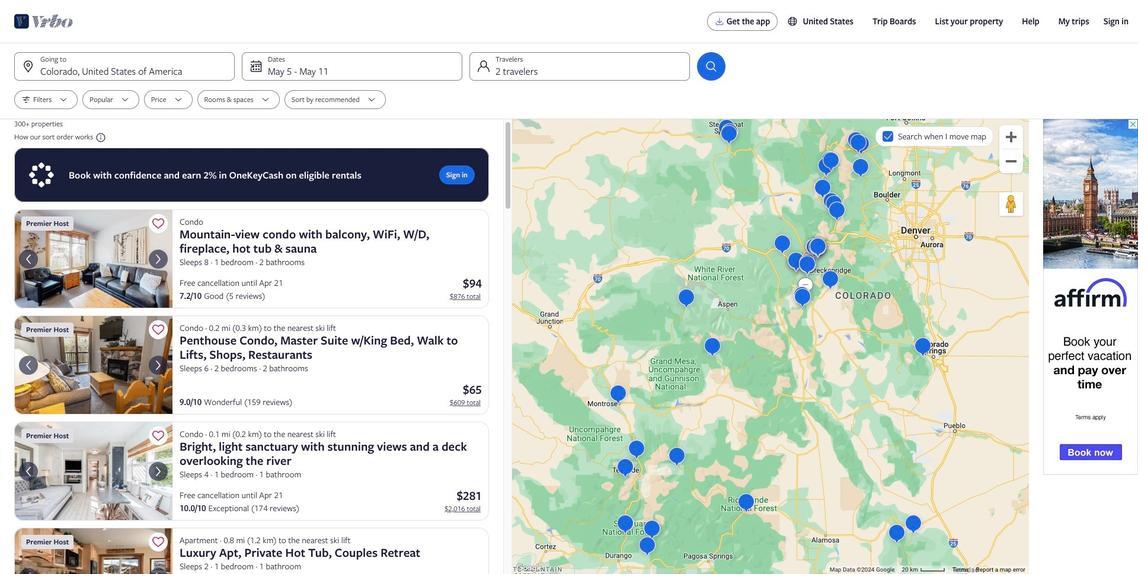 Task type: describe. For each thing, give the bounding box(es) containing it.
show previous image for penthouse condo, master suite w/king bed, walk to lifts, shops, restaurants image
[[21, 358, 36, 372]]

show next image for bright, light sanctuary with stunning views and a deck overlooking the river image
[[151, 464, 165, 478]]

show next image for penthouse condo, master suite w/king bed, walk to lifts, shops, restaurants image
[[151, 358, 165, 372]]

image of mountain-view condo with balcony, wifi, w/d, fireplace, hot tub & sauna image
[[14, 209, 173, 308]]

0 horizontal spatial small image
[[93, 132, 106, 143]]

hidden river lodge #5998 image
[[14, 316, 173, 415]]

show next image for luxury apt,  private hot tub, couples retreat image
[[151, 570, 165, 574]]

show previous image for bright, light sanctuary with stunning views and a deck overlooking the river image
[[21, 464, 36, 478]]

map region
[[512, 119, 1030, 574]]

1 horizontal spatial small image
[[788, 16, 803, 27]]



Task type: locate. For each thing, give the bounding box(es) containing it.
1 vertical spatial small image
[[93, 132, 106, 143]]

google image
[[515, 562, 544, 574]]

small image
[[788, 16, 803, 27], [93, 132, 106, 143]]

beautiful, full modern 
kitchen opens up onto the patio and hot tub area image
[[14, 528, 173, 574]]

show previous image for mountain-view condo with balcony, wifi, w/d, fireplace, hot tub & sauna image
[[21, 252, 36, 266]]

show previous image for luxury apt,  private hot tub, couples retreat image
[[21, 570, 36, 574]]

search image
[[705, 59, 719, 74]]

show next image for mountain-view condo with balcony, wifi, w/d, fireplace, hot tub & sauna image
[[151, 252, 165, 266]]

the river room features a restoration hardware bed and fireplace. image
[[14, 422, 173, 521]]

vrbo logo image
[[14, 12, 73, 31]]

0 vertical spatial small image
[[788, 16, 803, 27]]

download the app button image
[[715, 17, 725, 26]]



Task type: vqa. For each thing, say whether or not it's contained in the screenshot.
Share feedback at the top of page
no



